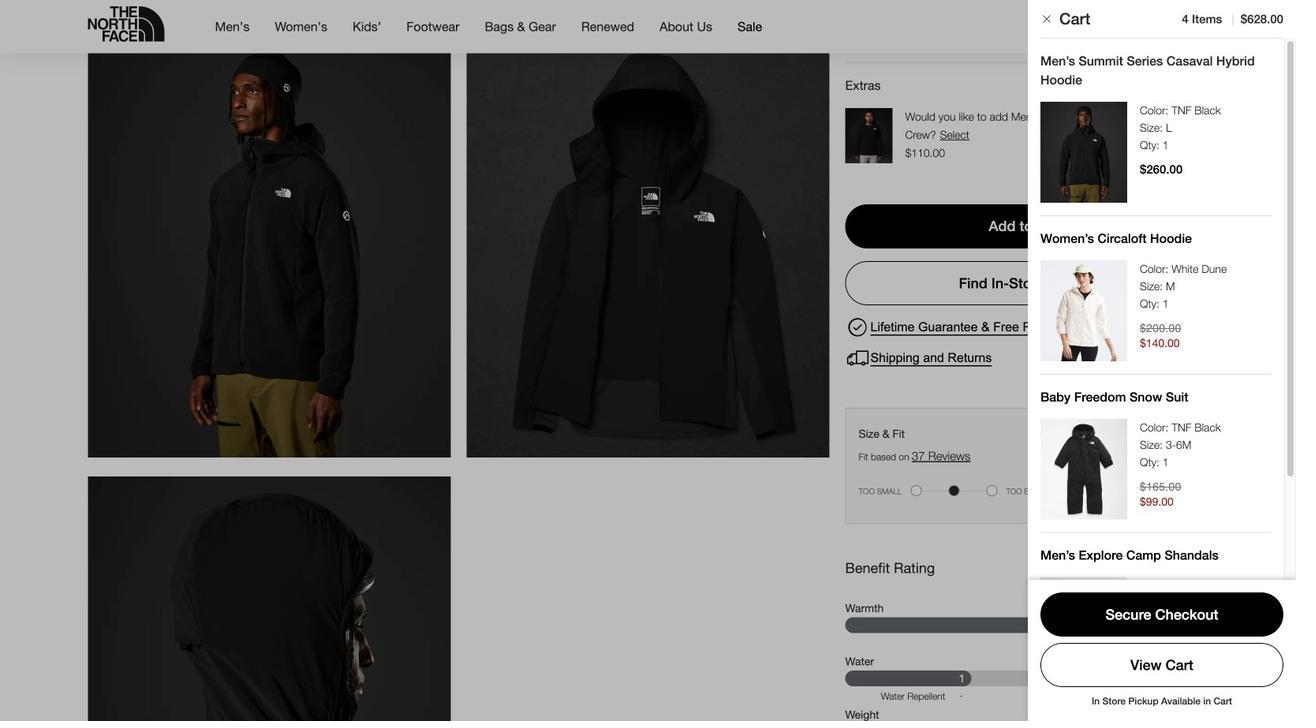 Task type: describe. For each thing, give the bounding box(es) containing it.
close image
[[1041, 13, 1053, 25]]

men's summit series casaval hybrid hoodie image
[[1041, 102, 1127, 203]]

search all image
[[1031, 17, 1050, 36]]

Search search field
[[1028, 11, 1170, 42]]

men's summit series futurefleece™ crew image
[[845, 108, 893, 163]]



Task type: vqa. For each thing, say whether or not it's contained in the screenshot.
Close icon
yes



Task type: locate. For each thing, give the bounding box(es) containing it.
men's explore camp shandals image
[[1041, 577, 1127, 678]]

baby freedom snow suit image
[[1041, 419, 1127, 520]]

women's circaloft hoodie image
[[1041, 260, 1127, 361]]

the north face home page image
[[88, 6, 164, 42]]



